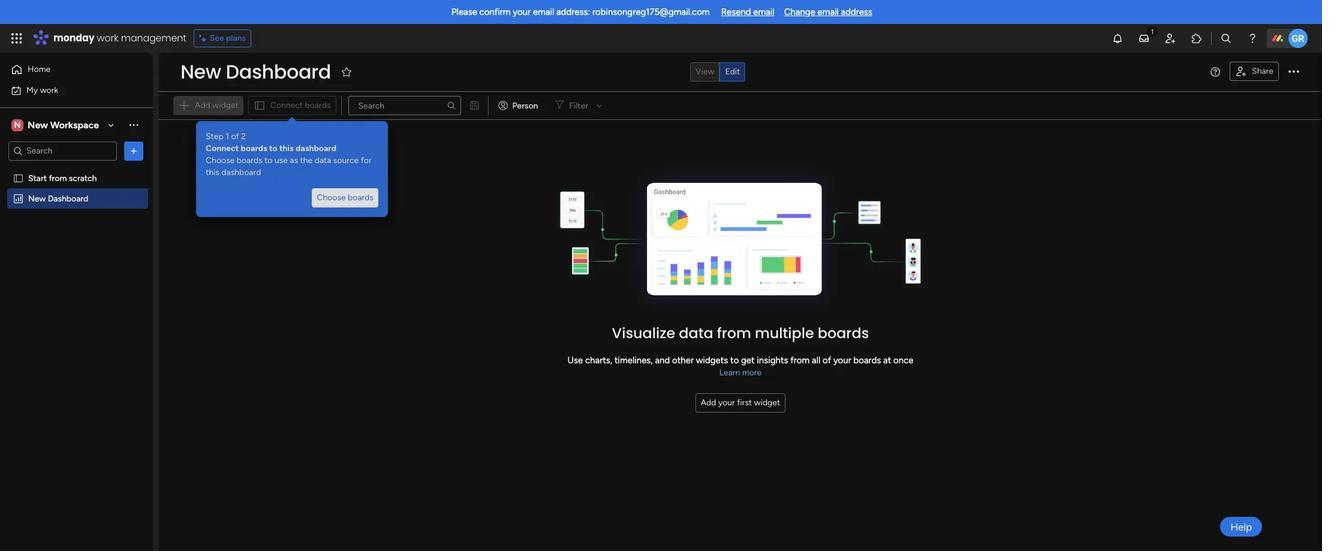 Task type: describe. For each thing, give the bounding box(es) containing it.
0 vertical spatial this
[[279, 143, 294, 154]]

help image
[[1247, 32, 1259, 44]]

from inside use charts, timelines, and other widgets to get insights from all of your boards at once learn more
[[790, 355, 810, 365]]

home
[[28, 64, 50, 74]]

your inside use charts, timelines, and other widgets to get insights from all of your boards at once learn more
[[833, 355, 851, 365]]

invite members image
[[1164, 32, 1176, 44]]

work for monday
[[97, 31, 118, 45]]

learn more link
[[719, 367, 762, 379]]

view button
[[690, 62, 720, 82]]

boards inside use charts, timelines, and other widgets to get insights from all of your boards at once learn more
[[854, 355, 881, 365]]

at
[[883, 355, 891, 365]]

of inside use charts, timelines, and other widgets to get insights from all of your boards at once learn more
[[823, 355, 831, 365]]

resend email
[[721, 7, 774, 17]]

and
[[655, 355, 670, 365]]

share
[[1252, 66, 1274, 76]]

monday work management
[[53, 31, 186, 45]]

add
[[701, 398, 716, 408]]

notifications image
[[1112, 32, 1124, 44]]

1
[[226, 131, 229, 142]]

2
[[241, 131, 246, 142]]

confirm
[[479, 7, 511, 17]]

dashboard inside banner
[[226, 58, 331, 85]]

public dashboard image
[[13, 193, 24, 204]]

of inside step 1 of 2 connect boards to this dashboard choose boards to use as the data source for this dashboard
[[231, 131, 239, 142]]

data inside visualize data from multiple boards element
[[679, 323, 713, 343]]

address:
[[556, 7, 590, 17]]

to for step
[[269, 143, 277, 154]]

widgets
[[696, 355, 728, 365]]

public board image
[[13, 172, 24, 184]]

choose boards
[[317, 192, 374, 203]]

apps image
[[1191, 32, 1203, 44]]

once
[[893, 355, 914, 365]]

see plans
[[210, 33, 246, 43]]

my
[[26, 85, 38, 95]]

multiple
[[755, 323, 814, 343]]

add your first widget button
[[695, 393, 786, 413]]

filter button
[[550, 96, 607, 115]]

use
[[275, 155, 288, 165]]

new workspace
[[28, 119, 99, 130]]

insights
[[757, 355, 788, 365]]

start
[[28, 173, 47, 183]]

other
[[672, 355, 694, 365]]

1 vertical spatial dashboard
[[221, 167, 261, 177]]

visualize data from multiple boards element
[[159, 120, 1322, 413]]

new inside new dashboard banner
[[180, 58, 221, 85]]

new dashboard inside banner
[[180, 58, 331, 85]]

new dashboard banner
[[159, 53, 1322, 221]]

see plans button
[[193, 29, 251, 47]]

add to favorites image
[[341, 66, 353, 78]]

visualize
[[612, 323, 675, 343]]

1 vertical spatial new dashboard
[[28, 193, 88, 204]]

edit button
[[720, 62, 746, 82]]

management
[[121, 31, 186, 45]]

workspace options image
[[128, 119, 140, 131]]

0 vertical spatial from
[[49, 173, 67, 183]]

new for public dashboard icon
[[28, 193, 46, 204]]

options image
[[128, 145, 140, 157]]

1 horizontal spatial from
[[717, 323, 751, 343]]

please confirm your email address: robinsongreg175@gmail.com
[[451, 7, 710, 17]]



Task type: vqa. For each thing, say whether or not it's contained in the screenshot.
9D
no



Task type: locate. For each thing, give the bounding box(es) containing it.
dashboard down 'connect'
[[221, 167, 261, 177]]

step 1 of 2 connect boards to this dashboard choose boards to use as the data source for this dashboard
[[206, 131, 372, 177]]

3 email from the left
[[818, 7, 839, 17]]

scratch
[[69, 173, 97, 183]]

first
[[737, 398, 752, 408]]

1 horizontal spatial work
[[97, 31, 118, 45]]

option
[[0, 167, 153, 170]]

plans
[[226, 33, 246, 43]]

new inside list box
[[28, 193, 46, 204]]

2 vertical spatial your
[[718, 398, 735, 408]]

your left first
[[718, 398, 735, 408]]

view
[[696, 67, 714, 77]]

for
[[361, 155, 372, 165]]

this up use
[[279, 143, 294, 154]]

1 vertical spatial to
[[264, 155, 273, 165]]

timelines,
[[615, 355, 653, 365]]

as
[[290, 155, 298, 165]]

add your first widget
[[701, 398, 780, 408]]

list box
[[0, 165, 153, 371]]

1 horizontal spatial dashboard
[[226, 58, 331, 85]]

0 vertical spatial new
[[180, 58, 221, 85]]

1 horizontal spatial dashboard
[[296, 143, 336, 154]]

change
[[784, 7, 815, 17]]

1 email from the left
[[533, 7, 554, 17]]

boards inside button
[[348, 192, 374, 203]]

choose down 'connect'
[[206, 155, 235, 165]]

work right my
[[40, 85, 58, 95]]

get
[[741, 355, 755, 365]]

0 vertical spatial of
[[231, 131, 239, 142]]

1 vertical spatial work
[[40, 85, 58, 95]]

boards
[[241, 143, 267, 154], [237, 155, 262, 165], [348, 192, 374, 203], [818, 323, 869, 343], [854, 355, 881, 365]]

start from scratch
[[28, 173, 97, 183]]

1 horizontal spatial data
[[679, 323, 713, 343]]

from right start
[[49, 173, 67, 183]]

new down see
[[180, 58, 221, 85]]

person button
[[493, 96, 545, 115]]

Search in workspace field
[[25, 144, 100, 158]]

0 vertical spatial dashboard
[[226, 58, 331, 85]]

email
[[533, 7, 554, 17], [753, 7, 774, 17], [818, 7, 839, 17]]

1 vertical spatial your
[[833, 355, 851, 365]]

resend email link
[[721, 7, 774, 17]]

home button
[[7, 60, 129, 79]]

of right all
[[823, 355, 831, 365]]

0 horizontal spatial new dashboard
[[28, 193, 88, 204]]

0 vertical spatial data
[[315, 155, 331, 165]]

select product image
[[11, 32, 23, 44]]

step
[[206, 131, 224, 142]]

search image
[[446, 101, 456, 110]]

help
[[1231, 521, 1252, 533]]

1 vertical spatial choose
[[317, 192, 346, 203]]

0 horizontal spatial dashboard
[[221, 167, 261, 177]]

to
[[269, 143, 277, 154], [264, 155, 273, 165], [730, 355, 739, 365]]

arrow down image
[[592, 98, 607, 113]]

help button
[[1220, 517, 1262, 537]]

1 vertical spatial of
[[823, 355, 831, 365]]

widget
[[754, 398, 780, 408]]

0 horizontal spatial dashboard
[[48, 193, 88, 204]]

please
[[451, 7, 477, 17]]

work
[[97, 31, 118, 45], [40, 85, 58, 95]]

choose inside button
[[317, 192, 346, 203]]

search everything image
[[1220, 32, 1232, 44]]

email for resend email
[[753, 7, 774, 17]]

to inside use charts, timelines, and other widgets to get insights from all of your boards at once learn more
[[730, 355, 739, 365]]

my work button
[[7, 81, 129, 100]]

new right public dashboard icon
[[28, 193, 46, 204]]

dashboard
[[226, 58, 331, 85], [48, 193, 88, 204]]

2 vertical spatial from
[[790, 355, 810, 365]]

of right 1
[[231, 131, 239, 142]]

1 vertical spatial this
[[206, 167, 219, 177]]

choose inside step 1 of 2 connect boards to this dashboard choose boards to use as the data source for this dashboard
[[206, 155, 235, 165]]

from up get
[[717, 323, 751, 343]]

of
[[231, 131, 239, 142], [823, 355, 831, 365]]

display modes group
[[690, 62, 746, 82]]

dashboard down start from scratch in the left top of the page
[[48, 193, 88, 204]]

1 horizontal spatial choose
[[317, 192, 346, 203]]

None search field
[[348, 96, 461, 115]]

email right resend
[[753, 7, 774, 17]]

new inside workspace selection element
[[28, 119, 48, 130]]

data right the
[[315, 155, 331, 165]]

to left get
[[730, 355, 739, 365]]

learn
[[719, 368, 740, 378]]

email for change email address
[[818, 7, 839, 17]]

1 vertical spatial dashboard
[[48, 193, 88, 204]]

2 horizontal spatial from
[[790, 355, 810, 365]]

my work
[[26, 85, 58, 95]]

new dashboard
[[180, 58, 331, 85], [28, 193, 88, 204]]

all
[[812, 355, 820, 365]]

more options image
[[1289, 67, 1299, 77]]

workspace
[[50, 119, 99, 130]]

2 vertical spatial to
[[730, 355, 739, 365]]

2 horizontal spatial email
[[818, 7, 839, 17]]

data inside step 1 of 2 connect boards to this dashboard choose boards to use as the data source for this dashboard
[[315, 155, 331, 165]]

dashboard
[[296, 143, 336, 154], [221, 167, 261, 177]]

1 vertical spatial new
[[28, 119, 48, 130]]

1 vertical spatial from
[[717, 323, 751, 343]]

2 vertical spatial new
[[28, 193, 46, 204]]

robinsongreg175@gmail.com
[[592, 7, 710, 17]]

charts,
[[585, 355, 612, 365]]

new dashboard down plans
[[180, 58, 331, 85]]

source
[[333, 155, 359, 165]]

workspace selection element
[[11, 118, 101, 132]]

0 vertical spatial dashboard
[[296, 143, 336, 154]]

to left use
[[264, 155, 273, 165]]

choose down source
[[317, 192, 346, 203]]

0 horizontal spatial from
[[49, 173, 67, 183]]

your
[[513, 7, 531, 17], [833, 355, 851, 365], [718, 398, 735, 408]]

this
[[279, 143, 294, 154], [206, 167, 219, 177]]

2 email from the left
[[753, 7, 774, 17]]

1 horizontal spatial new dashboard
[[180, 58, 331, 85]]

choose
[[206, 155, 235, 165], [317, 192, 346, 203]]

from
[[49, 173, 67, 183], [717, 323, 751, 343], [790, 355, 810, 365]]

to up use
[[269, 143, 277, 154]]

Filter dashboard by text search field
[[348, 96, 461, 115]]

your inside button
[[718, 398, 735, 408]]

0 horizontal spatial choose
[[206, 155, 235, 165]]

list box containing start from scratch
[[0, 165, 153, 371]]

work right monday at the top
[[97, 31, 118, 45]]

change email address link
[[784, 7, 872, 17]]

0 vertical spatial new dashboard
[[180, 58, 331, 85]]

1 image
[[1147, 25, 1158, 38]]

1 horizontal spatial of
[[823, 355, 831, 365]]

choose boards button
[[312, 188, 378, 207]]

visualize data from multiple boards
[[612, 323, 869, 343]]

person
[[512, 100, 538, 111]]

0 horizontal spatial data
[[315, 155, 331, 165]]

new
[[180, 58, 221, 85], [28, 119, 48, 130], [28, 193, 46, 204]]

0 horizontal spatial this
[[206, 167, 219, 177]]

0 vertical spatial to
[[269, 143, 277, 154]]

email right change
[[818, 7, 839, 17]]

edit
[[725, 67, 740, 77]]

filter
[[569, 100, 588, 111]]

use
[[568, 355, 583, 365]]

more
[[742, 368, 762, 378]]

1 vertical spatial data
[[679, 323, 713, 343]]

new right "n"
[[28, 119, 48, 130]]

dashboard inside list box
[[48, 193, 88, 204]]

connect
[[206, 143, 239, 154]]

new dashboard down start from scratch in the left top of the page
[[28, 193, 88, 204]]

menu image
[[1211, 67, 1220, 77]]

1 horizontal spatial your
[[718, 398, 735, 408]]

your right confirm
[[513, 7, 531, 17]]

use charts, timelines, and other widgets to get insights from all of your boards at once learn more
[[568, 355, 914, 378]]

new for workspace icon
[[28, 119, 48, 130]]

to for use
[[730, 355, 739, 365]]

data
[[315, 155, 331, 165], [679, 323, 713, 343]]

address
[[841, 7, 872, 17]]

workspace image
[[11, 118, 23, 132]]

0 vertical spatial work
[[97, 31, 118, 45]]

1 horizontal spatial email
[[753, 7, 774, 17]]

greg robinson image
[[1289, 29, 1308, 48]]

this down 'connect'
[[206, 167, 219, 177]]

see
[[210, 33, 224, 43]]

work for my
[[40, 85, 58, 95]]

dashboard down plans
[[226, 58, 331, 85]]

dashboard up the
[[296, 143, 336, 154]]

0 vertical spatial choose
[[206, 155, 235, 165]]

n
[[14, 120, 21, 130]]

0 vertical spatial your
[[513, 7, 531, 17]]

0 horizontal spatial of
[[231, 131, 239, 142]]

from left all
[[790, 355, 810, 365]]

change email address
[[784, 7, 872, 17]]

New Dashboard field
[[177, 58, 334, 85]]

0 horizontal spatial work
[[40, 85, 58, 95]]

resend
[[721, 7, 751, 17]]

share button
[[1230, 62, 1279, 81]]

inbox image
[[1138, 32, 1150, 44]]

email left address:
[[533, 7, 554, 17]]

data up other
[[679, 323, 713, 343]]

0 horizontal spatial email
[[533, 7, 554, 17]]

your right all
[[833, 355, 851, 365]]

monday
[[53, 31, 94, 45]]

work inside button
[[40, 85, 58, 95]]

1 horizontal spatial this
[[279, 143, 294, 154]]

2 horizontal spatial your
[[833, 355, 851, 365]]

0 horizontal spatial your
[[513, 7, 531, 17]]

the
[[300, 155, 313, 165]]



